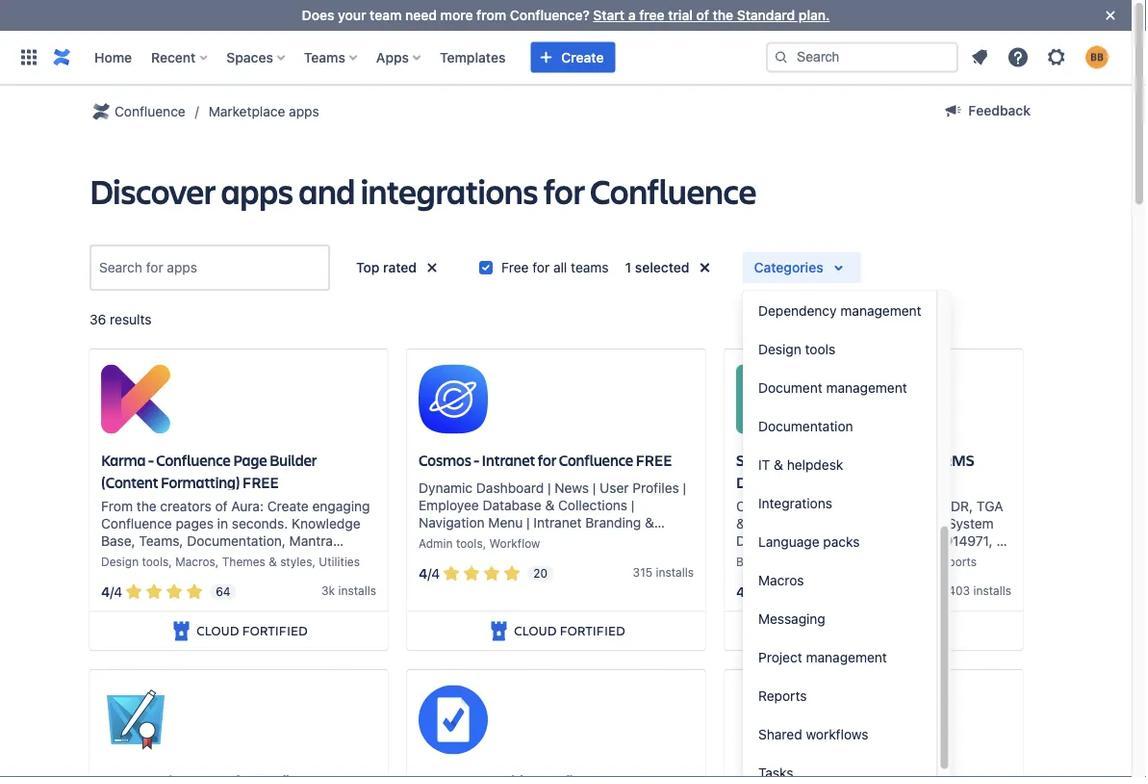 Task type: describe. For each thing, give the bounding box(es) containing it.
mdr
[[801, 515, 831, 531]]

docs
[[737, 532, 768, 548]]

s for cosmos - intranet for confluence free
[[688, 565, 694, 579]]

language packs
[[759, 534, 860, 550]]

cloud for confluence
[[197, 622, 239, 640]]

your
[[338, 7, 366, 23]]

confluence link
[[90, 100, 186, 123]]

it & helpdesk
[[759, 457, 844, 473]]

s for karma - confluence page builder (content formatting) free
[[370, 583, 377, 597]]

315 install s
[[633, 565, 694, 579]]

fortified for karma - confluence page builder (content formatting) free
[[242, 622, 308, 640]]

intranet for builder
[[101, 550, 149, 566]]

categories
[[755, 260, 824, 275]]

documentation button
[[743, 407, 938, 446]]

confluence up user
[[559, 450, 634, 470]]

cosmos - intranet for confluence free
[[419, 450, 673, 470]]

from
[[477, 7, 507, 23]]

shared workflows button
[[743, 715, 938, 754]]

confluence inside karma - confluence page builder (content formatting) free
[[156, 450, 231, 470]]

21
[[997, 532, 1011, 548]]

utilities
[[319, 555, 360, 568]]

free for all teams
[[502, 259, 609, 275]]

tools for design tools , macros , themes & styles , utilities
[[142, 555, 169, 568]]

/ for cosmos - intranet for confluence free
[[428, 565, 432, 581]]

qms
[[941, 450, 975, 470]]

all
[[554, 259, 568, 275]]

spaces
[[227, 49, 273, 65]]

workflow
[[490, 536, 541, 550]]

from
[[101, 498, 133, 514]]

1 horizontal spatial the
[[713, 7, 734, 23]]

management for dependency management
[[841, 303, 922, 319]]

database
[[483, 497, 542, 513]]

seconds.
[[232, 515, 288, 531]]

820
[[766, 550, 791, 566]]

admin
[[419, 536, 453, 550]]

top rated
[[356, 260, 417, 275]]

36 results
[[90, 312, 152, 327]]

cosmos - intranet for confluence free image
[[419, 364, 488, 434]]

Search field
[[767, 42, 959, 73]]

| left news
[[548, 479, 551, 495]]

fortified for softcomply eqms - compliant qms documentation
[[878, 622, 943, 640]]

20
[[534, 567, 548, 580]]

confluence down recent
[[115, 104, 186, 119]]

document management button
[[743, 369, 938, 407]]

it & helpdesk button
[[743, 446, 938, 484]]

cfr
[[737, 550, 762, 566]]

blueprints
[[737, 555, 792, 568]]

home
[[94, 49, 132, 65]]

to
[[867, 498, 879, 514]]

contact softcomply to get fda, mdr, tga & canada mdr compliant quality system docs for iso13485, iec62304, iso14971, 21 cfr 820
[[737, 498, 1011, 566]]

/ for softcomply eqms - compliant qms documentation
[[746, 584, 750, 600]]

system
[[948, 515, 994, 531]]

document
[[759, 380, 823, 396]]

confluence image
[[50, 46, 73, 69]]

banner containing home
[[0, 30, 1132, 85]]

project management button
[[743, 638, 938, 677]]

compliant inside contact softcomply to get fda, mdr, tga & canada mdr compliant quality system docs for iso13485, iec62304, iso14971, 21 cfr 820
[[834, 515, 897, 531]]

blueprints , documentation
[[737, 555, 881, 568]]

cloud fortified app badge image
[[488, 620, 511, 643]]

personalization
[[419, 531, 514, 547]]

& left styles
[[269, 555, 277, 568]]

apps button
[[371, 42, 429, 73]]

top
[[356, 260, 380, 275]]

formatting)
[[161, 472, 240, 492]]

navigation
[[419, 514, 485, 530]]

, right 820
[[792, 555, 795, 568]]

intranet for confluence
[[534, 514, 582, 530]]

dependency management button
[[743, 292, 938, 330]]

of inside from the creators of aura: create engaging confluence pages in seconds. knowledge base, teams, documentation, mantra intranet
[[215, 498, 228, 514]]

recent button
[[145, 42, 215, 73]]

, down teams,
[[169, 555, 172, 568]]

softcomply inside softcomply eqms - compliant qms documentation
[[737, 450, 815, 470]]

, left themes
[[216, 555, 219, 568]]

1 horizontal spatial reports
[[935, 555, 977, 568]]

install for softcomply eqms - compliant qms documentation
[[974, 583, 1006, 597]]

dependency management
[[759, 303, 922, 319]]

& down profiles on the right of page
[[645, 514, 655, 530]]

2 vertical spatial documentation
[[798, 555, 881, 568]]

global element
[[12, 30, 767, 84]]

selected
[[635, 260, 690, 275]]

0 vertical spatial free
[[636, 450, 673, 470]]

fda,
[[907, 498, 936, 514]]

teams button
[[298, 42, 365, 73]]

cloud fortified for page
[[197, 622, 308, 640]]

results
[[110, 312, 152, 327]]

pages
[[176, 515, 214, 531]]

mdr,
[[940, 498, 974, 514]]

karma
[[101, 450, 146, 470]]

64
[[216, 585, 231, 599]]

team
[[370, 7, 402, 23]]

create inside from the creators of aura: create engaging confluence pages in seconds. knowledge base, teams, documentation, mantra intranet
[[268, 498, 309, 514]]

, down mantra
[[312, 555, 316, 568]]

contract signatures for confluence image
[[101, 685, 170, 754]]

softcomply eqms - compliant qms documentation
[[737, 450, 975, 492]]

4 / 4 for karma - confluence page builder (content formatting) free
[[101, 584, 123, 600]]

dynamic dashboard | news | user profiles | employee database & collections | navigation menu | intranet branding & personalization
[[419, 479, 687, 547]]

eqms
[[818, 450, 859, 470]]

Search for apps field
[[93, 250, 326, 285]]

employee
[[419, 497, 479, 513]]

403 install s
[[949, 583, 1012, 597]]

trial
[[669, 7, 693, 23]]

teams
[[571, 259, 609, 275]]

cloud for intranet
[[514, 622, 557, 640]]

remove selected image
[[421, 256, 444, 279]]

/ for karma - confluence page builder (content formatting) free
[[110, 584, 114, 600]]

wordart for confluence image
[[737, 685, 806, 754]]

admin tools , workflow
[[419, 536, 541, 550]]

rated
[[383, 260, 417, 275]]

base,
[[101, 532, 135, 548]]

softcomply eqms - compliant qms documentation image
[[737, 364, 806, 434]]

settings icon image
[[1046, 46, 1069, 69]]

knowledge
[[292, 515, 361, 531]]

all group
[[743, 20, 938, 777]]

install for cosmos - intranet for confluence free
[[656, 565, 688, 579]]

karma - confluence page builder (content formatting) free image
[[101, 364, 170, 434]]

for left all
[[533, 259, 550, 275]]

language packs button
[[743, 523, 938, 561]]

create inside dropdown button
[[562, 49, 604, 65]]

branding
[[586, 514, 642, 530]]

apps for discover
[[221, 168, 293, 213]]

3k
[[322, 583, 335, 597]]

- for cosmos
[[474, 450, 480, 470]]

page approval for confluence image
[[419, 685, 488, 754]]

1 selected
[[626, 260, 690, 275]]

| right menu
[[527, 514, 530, 530]]

design for design tools , macros , themes & styles , utilities
[[101, 555, 139, 568]]

& inside it & helpdesk button
[[774, 457, 784, 473]]

free inside karma - confluence page builder (content formatting) free
[[243, 472, 279, 492]]



Task type: vqa. For each thing, say whether or not it's contained in the screenshot.
on within the Turn on and off app fields in team- managed projects
no



Task type: locate. For each thing, give the bounding box(es) containing it.
for inside contact softcomply to get fda, mdr, tga & canada mdr compliant quality system docs for iso13485, iec62304, iso14971, 21 cfr 820
[[772, 532, 789, 548]]

cloud right cloud fortified app badge image
[[514, 622, 557, 640]]

0 horizontal spatial cloud
[[197, 622, 239, 640]]

1 horizontal spatial of
[[697, 7, 710, 23]]

2 horizontal spatial -
[[862, 450, 867, 470]]

management for project management
[[807, 650, 888, 665]]

2 cloud fortified app badge image from the left
[[805, 620, 828, 643]]

/
[[428, 565, 432, 581], [110, 584, 114, 600], [746, 584, 750, 600]]

helpdesk
[[787, 457, 844, 473]]

1 horizontal spatial fortified
[[560, 622, 626, 640]]

3k install s
[[322, 583, 377, 597]]

start
[[594, 7, 625, 23]]

& right database
[[545, 497, 555, 513]]

intranet up dashboard
[[482, 450, 536, 470]]

1 horizontal spatial tools
[[456, 536, 483, 550]]

0 vertical spatial the
[[713, 7, 734, 23]]

cloud fortified app badge image up project management
[[805, 620, 828, 643]]

- right cosmos
[[474, 450, 480, 470]]

0 horizontal spatial design
[[101, 555, 139, 568]]

for up all
[[544, 168, 585, 213]]

of up "in"
[[215, 498, 228, 514]]

2 cloud from the left
[[514, 622, 557, 640]]

apps
[[376, 49, 409, 65]]

| up collections
[[593, 479, 596, 495]]

intranet down news
[[534, 514, 582, 530]]

cloud fortified app badge image down the design tools , macros , themes & styles , utilities
[[170, 620, 193, 643]]

s for softcomply eqms - compliant qms documentation
[[1006, 583, 1012, 597]]

tools for admin tools , workflow
[[456, 536, 483, 550]]

cloud up project management
[[832, 622, 875, 640]]

2 cloud fortified from the left
[[514, 622, 626, 640]]

0 vertical spatial compliant
[[870, 450, 939, 470]]

2 vertical spatial intranet
[[101, 550, 149, 566]]

3 cloud from the left
[[832, 622, 875, 640]]

management for document management
[[827, 380, 908, 396]]

0 horizontal spatial /
[[110, 584, 114, 600]]

dashboard
[[477, 479, 544, 495]]

| right profiles on the right of page
[[683, 479, 687, 495]]

reports inside button
[[759, 688, 807, 704]]

close image
[[1100, 4, 1123, 27]]

and
[[299, 168, 355, 213]]

news
[[555, 479, 589, 495]]

s right 403
[[1006, 583, 1012, 597]]

0 horizontal spatial s
[[370, 583, 377, 597]]

macros down 820
[[759, 572, 805, 588]]

1 horizontal spatial s
[[688, 565, 694, 579]]

0 vertical spatial macros
[[175, 555, 216, 568]]

1 horizontal spatial /
[[428, 565, 432, 581]]

design inside button
[[759, 341, 802, 357]]

0 horizontal spatial fortified
[[242, 622, 308, 640]]

2 horizontal spatial install
[[974, 583, 1006, 597]]

1 vertical spatial intranet
[[534, 514, 582, 530]]

/ down cfr
[[746, 584, 750, 600]]

styles
[[280, 555, 312, 568]]

cloud fortified down 20
[[514, 622, 626, 640]]

creators
[[160, 498, 212, 514]]

/ down base,
[[110, 584, 114, 600]]

cloud fortified down the macros button
[[832, 622, 943, 640]]

4 / 4
[[419, 565, 440, 581], [101, 584, 123, 600], [737, 584, 758, 600]]

1 vertical spatial documentation
[[737, 472, 840, 492]]

softcomply up integrations
[[737, 450, 815, 470]]

4 / 4 down base,
[[101, 584, 123, 600]]

2 horizontal spatial cloud
[[832, 622, 875, 640]]

2 horizontal spatial fortified
[[878, 622, 943, 640]]

the right trial
[[713, 7, 734, 23]]

management
[[841, 303, 922, 319], [827, 380, 908, 396], [807, 650, 888, 665]]

tools down teams,
[[142, 555, 169, 568]]

compliant down to
[[834, 515, 897, 531]]

cloud fortified down the 64
[[197, 622, 308, 640]]

/ down "admin"
[[428, 565, 432, 581]]

0 horizontal spatial free
[[243, 472, 279, 492]]

themes
[[222, 555, 266, 568]]

free down page
[[243, 472, 279, 492]]

0 horizontal spatial macros
[[175, 555, 216, 568]]

documentation up it & helpdesk
[[759, 418, 854, 434]]

- for karma
[[148, 450, 154, 470]]

does your team need more from confluence? start a free trial of the standard plan.
[[302, 7, 830, 23]]

| up 'branding'
[[632, 497, 635, 513]]

install right 315
[[656, 565, 688, 579]]

language
[[759, 534, 820, 550]]

get
[[883, 498, 903, 514]]

1 vertical spatial free
[[243, 472, 279, 492]]

1 vertical spatial create
[[268, 498, 309, 514]]

your profile and preferences image
[[1086, 46, 1109, 69]]

cloud fortified for compliant
[[832, 622, 943, 640]]

intranet down base,
[[101, 550, 149, 566]]

1 horizontal spatial cloud fortified app badge image
[[805, 620, 828, 643]]

& up docs
[[737, 515, 746, 531]]

1 cloud fortified app badge image from the left
[[170, 620, 193, 643]]

36
[[90, 312, 106, 327]]

for up news
[[538, 450, 557, 470]]

the down (content
[[137, 498, 157, 514]]

0 horizontal spatial of
[[215, 498, 228, 514]]

in
[[217, 515, 228, 531]]

1 horizontal spatial -
[[474, 450, 480, 470]]

compliant up get at bottom right
[[870, 450, 939, 470]]

templates
[[440, 49, 506, 65]]

templates link
[[434, 42, 512, 73]]

collections
[[559, 497, 628, 513]]

0 vertical spatial reports
[[935, 555, 977, 568]]

integrations
[[361, 168, 538, 213]]

, left workflow
[[483, 536, 487, 550]]

3 - from the left
[[862, 450, 867, 470]]

does
[[302, 7, 335, 23]]

1
[[626, 260, 632, 275]]

s right 315
[[688, 565, 694, 579]]

2 vertical spatial management
[[807, 650, 888, 665]]

integrations button
[[743, 484, 938, 523]]

-
[[148, 450, 154, 470], [474, 450, 480, 470], [862, 450, 867, 470]]

spaces button
[[221, 42, 293, 73]]

management down design tools button
[[827, 380, 908, 396]]

apps left and
[[221, 168, 293, 213]]

1 vertical spatial the
[[137, 498, 157, 514]]

1 horizontal spatial cloud
[[514, 622, 557, 640]]

page
[[233, 450, 267, 470]]

compliant inside softcomply eqms - compliant qms documentation
[[870, 450, 939, 470]]

a
[[629, 7, 636, 23]]

3 fortified from the left
[[878, 622, 943, 640]]

dependency
[[759, 303, 837, 319]]

- right eqms
[[862, 450, 867, 470]]

confluence up selected
[[590, 168, 757, 213]]

0 horizontal spatial reports
[[759, 688, 807, 704]]

remove selected image
[[694, 256, 717, 279]]

banner
[[0, 30, 1132, 85]]

project management
[[759, 650, 888, 665]]

0 vertical spatial softcomply
[[737, 450, 815, 470]]

free up profiles on the right of page
[[636, 450, 673, 470]]

confluence?
[[510, 7, 590, 23]]

reports down iso14971,
[[935, 555, 977, 568]]

0 horizontal spatial -
[[148, 450, 154, 470]]

0 vertical spatial management
[[841, 303, 922, 319]]

cloud fortified app badge image for documentation
[[805, 620, 828, 643]]

0 vertical spatial create
[[562, 49, 604, 65]]

design for design tools
[[759, 341, 802, 357]]

workflows
[[806, 727, 869, 742]]

tools up 'document management'
[[806, 341, 836, 357]]

s right 3k
[[370, 583, 377, 597]]

1 vertical spatial softcomply
[[790, 498, 863, 514]]

0 horizontal spatial install
[[338, 583, 370, 597]]

1 cloud fortified from the left
[[197, 622, 308, 640]]

0 horizontal spatial create
[[268, 498, 309, 514]]

0 horizontal spatial the
[[137, 498, 157, 514]]

documentation inside softcomply eqms - compliant qms documentation
[[737, 472, 840, 492]]

mantra
[[290, 532, 333, 548]]

4 / 4 for softcomply eqms - compliant qms documentation
[[737, 584, 758, 600]]

profiles
[[633, 479, 680, 495]]

softcomply up mdr
[[790, 498, 863, 514]]

cloud fortified for for
[[514, 622, 626, 640]]

free
[[636, 450, 673, 470], [243, 472, 279, 492]]

1 horizontal spatial free
[[636, 450, 673, 470]]

teams
[[304, 49, 346, 65]]

macros down pages
[[175, 555, 216, 568]]

fortified
[[242, 622, 308, 640], [560, 622, 626, 640], [878, 622, 943, 640]]

1 vertical spatial reports
[[759, 688, 807, 704]]

documentation,
[[187, 532, 286, 548]]

2 - from the left
[[474, 450, 480, 470]]

0 horizontal spatial tools
[[142, 555, 169, 568]]

1 fortified from the left
[[242, 622, 308, 640]]

4 / 4 down cfr
[[737, 584, 758, 600]]

canada
[[750, 515, 797, 531]]

reports
[[935, 555, 977, 568], [759, 688, 807, 704]]

fortified for cosmos - intranet for confluence free
[[560, 622, 626, 640]]

- inside karma - confluence page builder (content formatting) free
[[148, 450, 154, 470]]

1 vertical spatial of
[[215, 498, 228, 514]]

0 vertical spatial design
[[759, 341, 802, 357]]

confluence inside from the creators of aura: create engaging confluence pages in seconds. knowledge base, teams, documentation, mantra intranet
[[101, 515, 172, 531]]

cloud
[[197, 622, 239, 640], [514, 622, 557, 640], [832, 622, 875, 640]]

apps right marketplace
[[289, 104, 319, 119]]

design down base,
[[101, 555, 139, 568]]

management down messaging button
[[807, 650, 888, 665]]

2 horizontal spatial 4 / 4
[[737, 584, 758, 600]]

from the creators of aura: create engaging confluence pages in seconds. knowledge base, teams, documentation, mantra intranet
[[101, 498, 370, 566]]

documentation inside documentation button
[[759, 418, 854, 434]]

install right 3k
[[338, 583, 370, 597]]

tools down navigation
[[456, 536, 483, 550]]

cloud down the 64
[[197, 622, 239, 640]]

design tools button
[[743, 330, 938, 369]]

need
[[405, 7, 437, 23]]

of right trial
[[697, 7, 710, 23]]

intranet inside from the creators of aura: create engaging confluence pages in seconds. knowledge base, teams, documentation, mantra intranet
[[101, 550, 149, 566]]

the inside from the creators of aura: create engaging confluence pages in seconds. knowledge base, teams, documentation, mantra intranet
[[137, 498, 157, 514]]

for
[[544, 168, 585, 213], [533, 259, 550, 275], [538, 450, 557, 470], [772, 532, 789, 548]]

confluence up base,
[[101, 515, 172, 531]]

create up seconds.
[[268, 498, 309, 514]]

feedback button
[[931, 95, 1043, 126]]

teams,
[[139, 532, 183, 548]]

1 horizontal spatial macros
[[759, 572, 805, 588]]

& right it
[[774, 457, 784, 473]]

0 vertical spatial apps
[[289, 104, 319, 119]]

user
[[600, 479, 629, 495]]

apps for marketplace
[[289, 104, 319, 119]]

4 / 4 down "admin"
[[419, 565, 440, 581]]

1 - from the left
[[148, 450, 154, 470]]

0 vertical spatial intranet
[[482, 450, 536, 470]]

0 horizontal spatial cloud fortified app badge image
[[170, 620, 193, 643]]

1 horizontal spatial cloud fortified
[[514, 622, 626, 640]]

design tools , macros , themes & styles , utilities
[[101, 555, 360, 568]]

start a free trial of the standard plan. link
[[594, 7, 830, 23]]

1 vertical spatial design
[[101, 555, 139, 568]]

intranet inside dynamic dashboard | news | user profiles | employee database & collections | navigation menu | intranet branding & personalization
[[534, 514, 582, 530]]

install for karma - confluence page builder (content formatting) free
[[338, 583, 370, 597]]

notification icon image
[[969, 46, 992, 69]]

karma - confluence page builder (content formatting) free
[[101, 450, 317, 492]]

0 vertical spatial of
[[697, 7, 710, 23]]

- inside softcomply eqms - compliant qms documentation
[[862, 450, 867, 470]]

of
[[697, 7, 710, 23], [215, 498, 228, 514]]

1 vertical spatial tools
[[456, 536, 483, 550]]

context icon image
[[90, 100, 113, 123], [90, 100, 113, 123]]

2 horizontal spatial cloud fortified
[[832, 622, 943, 640]]

0 vertical spatial tools
[[806, 341, 836, 357]]

packs
[[824, 534, 860, 550]]

recent
[[151, 49, 196, 65]]

iso14971,
[[931, 532, 993, 548]]

2 fortified from the left
[[560, 622, 626, 640]]

management up design tools button
[[841, 303, 922, 319]]

1 vertical spatial management
[[827, 380, 908, 396]]

marketplace
[[209, 104, 285, 119]]

& inside contact softcomply to get fda, mdr, tga & canada mdr compliant quality system docs for iso13485, iec62304, iso14971, 21 cfr 820
[[737, 515, 746, 531]]

3 cloud fortified from the left
[[832, 622, 943, 640]]

management inside button
[[841, 303, 922, 319]]

integrations
[[759, 495, 833, 511]]

1 horizontal spatial design
[[759, 341, 802, 357]]

install right 403
[[974, 583, 1006, 597]]

reports down project
[[759, 688, 807, 704]]

cloud fortified app badge image
[[170, 620, 193, 643], [805, 620, 828, 643]]

messaging button
[[743, 600, 938, 638]]

create down does your team need more from confluence? start a free trial of the standard plan.
[[562, 49, 604, 65]]

confluence up the formatting)
[[156, 450, 231, 470]]

management inside "button"
[[827, 380, 908, 396]]

iec62304,
[[862, 532, 928, 548]]

2 vertical spatial tools
[[142, 555, 169, 568]]

1 horizontal spatial install
[[656, 565, 688, 579]]

messaging
[[759, 611, 826, 627]]

design up document
[[759, 341, 802, 357]]

macros inside button
[[759, 572, 805, 588]]

s
[[688, 565, 694, 579], [370, 583, 377, 597], [1006, 583, 1012, 597]]

help icon image
[[1007, 46, 1030, 69]]

free
[[502, 259, 529, 275]]

for up 820
[[772, 532, 789, 548]]

discover apps and integrations for confluence
[[90, 168, 757, 213]]

tools inside button
[[806, 341, 836, 357]]

documentation
[[759, 418, 854, 434], [737, 472, 840, 492], [798, 555, 881, 568]]

search image
[[774, 50, 790, 65]]

management inside button
[[807, 650, 888, 665]]

engaging
[[313, 498, 370, 514]]

cosmos
[[419, 450, 472, 470]]

1 vertical spatial apps
[[221, 168, 293, 213]]

&
[[774, 457, 784, 473], [545, 497, 555, 513], [645, 514, 655, 530], [737, 515, 746, 531], [269, 555, 277, 568]]

0 horizontal spatial 4 / 4
[[101, 584, 123, 600]]

appswitcher icon image
[[17, 46, 40, 69]]

fortified down styles
[[242, 622, 308, 640]]

|
[[548, 479, 551, 495], [593, 479, 596, 495], [683, 479, 687, 495], [632, 497, 635, 513], [527, 514, 530, 530]]

4 / 4 for cosmos - intranet for confluence free
[[419, 565, 440, 581]]

1 vertical spatial compliant
[[834, 515, 897, 531]]

1 cloud from the left
[[197, 622, 239, 640]]

cloud for -
[[832, 622, 875, 640]]

1 horizontal spatial 4 / 4
[[419, 565, 440, 581]]

fortified right cloud fortified app badge image
[[560, 622, 626, 640]]

0 horizontal spatial cloud fortified
[[197, 622, 308, 640]]

tools for design tools
[[806, 341, 836, 357]]

- right karma
[[148, 450, 154, 470]]

2 horizontal spatial /
[[746, 584, 750, 600]]

fortified down the macros button
[[878, 622, 943, 640]]

0 vertical spatial documentation
[[759, 418, 854, 434]]

create
[[562, 49, 604, 65], [268, 498, 309, 514]]

marketplace apps
[[209, 104, 319, 119]]

confluence image
[[50, 46, 73, 69]]

documentation up integrations
[[737, 472, 840, 492]]

shared
[[759, 727, 803, 742]]

1 vertical spatial macros
[[759, 572, 805, 588]]

softcomply inside contact softcomply to get fda, mdr, tga & canada mdr compliant quality system docs for iso13485, iec62304, iso14971, 21 cfr 820
[[790, 498, 863, 514]]

2 horizontal spatial s
[[1006, 583, 1012, 597]]

standard
[[737, 7, 796, 23]]

1 horizontal spatial create
[[562, 49, 604, 65]]

documentation down "packs"
[[798, 555, 881, 568]]

cloud fortified app badge image for (content
[[170, 620, 193, 643]]

2 horizontal spatial tools
[[806, 341, 836, 357]]



